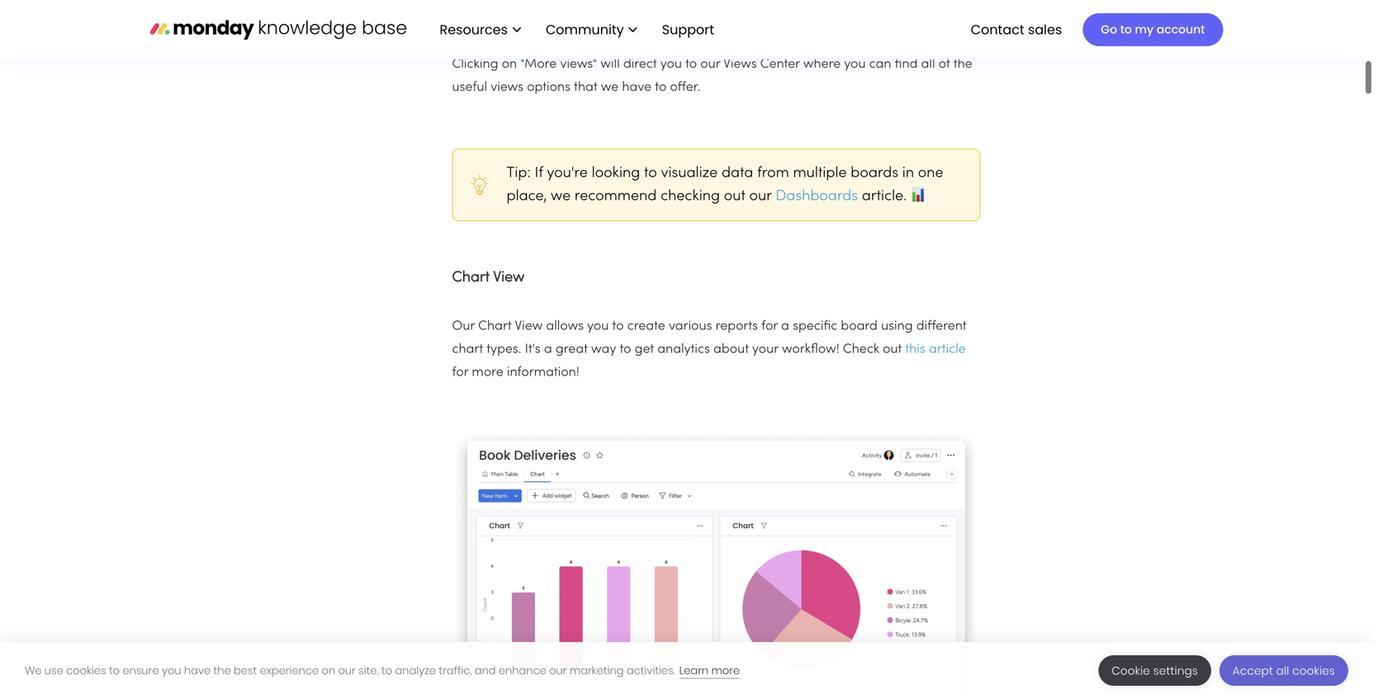 Task type: vqa. For each thing, say whether or not it's contained in the screenshot.
Item creation
no



Task type: locate. For each thing, give the bounding box(es) containing it.
settings
[[1154, 664, 1198, 679]]

have left best
[[184, 664, 211, 678]]

1 horizontal spatial we
[[601, 81, 619, 94]]

1 horizontal spatial for
[[762, 320, 778, 333]]

we down you're
[[551, 190, 571, 204]]

if you're looking to visualize data from multiple boards in one place, we recommend checking out our
[[507, 166, 944, 204]]

to inside main element
[[1121, 21, 1132, 38]]

to right looking
[[644, 166, 657, 180]]

1 vertical spatial out
[[883, 344, 902, 356]]

the left best
[[214, 664, 231, 678]]

we inside if you're looking to visualize data from multiple boards in one place, we recommend checking out our
[[551, 190, 571, 204]]

direct
[[623, 58, 657, 71]]

1 vertical spatial have
[[184, 664, 211, 678]]

this article link
[[906, 344, 966, 356]]

all right the accept on the bottom of page
[[1277, 664, 1290, 679]]

we inside clicking on "more views" will direct you to our views center where you can find all of the useful views options that we have to offer.
[[601, 81, 619, 94]]

on
[[502, 58, 517, 71], [322, 664, 335, 678]]

0 horizontal spatial have
[[184, 664, 211, 678]]

a right it's on the left
[[544, 344, 552, 356]]

we use cookies to ensure you have the best experience on our site, to analyze traffic, and enhance our marketing activities. learn more
[[25, 664, 740, 678]]

1 cookies from the left
[[66, 664, 106, 678]]

options
[[527, 81, 571, 94]]

center
[[760, 58, 800, 71]]

1 vertical spatial chart
[[478, 320, 512, 333]]

have inside dialog
[[184, 664, 211, 678]]

0 vertical spatial out
[[724, 190, 746, 204]]

0 horizontal spatial the
[[214, 664, 231, 678]]

list containing resources
[[423, 0, 728, 59]]

resources link
[[432, 16, 529, 44]]

view up it's on the left
[[515, 320, 543, 333]]

1 vertical spatial all
[[1277, 664, 1290, 679]]

for down chart
[[452, 367, 468, 379]]

2 cookies from the left
[[1293, 664, 1335, 679]]

to right site,
[[382, 664, 392, 678]]

cookie settings
[[1112, 664, 1198, 679]]

0 horizontal spatial more
[[472, 367, 504, 379]]

1 vertical spatial view
[[515, 320, 543, 333]]

on right experience on the bottom left
[[322, 664, 335, 678]]

check
[[843, 344, 880, 356]]

to right go
[[1121, 21, 1132, 38]]

sales
[[1028, 20, 1062, 39]]

on up views
[[502, 58, 517, 71]]

list
[[423, 0, 728, 59]]

1 horizontal spatial the
[[954, 58, 973, 71]]

the right of
[[954, 58, 973, 71]]

site,
[[359, 664, 379, 678]]

have down direct
[[622, 81, 652, 94]]

where
[[804, 58, 841, 71]]

specific
[[793, 320, 838, 333]]

0 vertical spatial all
[[921, 58, 935, 71]]

1 horizontal spatial out
[[883, 344, 902, 356]]

chart
[[452, 271, 490, 285], [478, 320, 512, 333]]

looking
[[592, 166, 640, 180]]

our left the views
[[701, 58, 720, 71]]

it's
[[525, 344, 541, 356]]

best
[[234, 664, 257, 678]]

reports
[[716, 320, 758, 333]]

a
[[781, 320, 790, 333], [544, 344, 552, 356]]

you inside our chart view allows you to create various reports for a specific board using different chart types. it's a great way to get analytics about your workflow! check out
[[587, 320, 609, 333]]

0 horizontal spatial out
[[724, 190, 746, 204]]

all
[[921, 58, 935, 71], [1277, 664, 1290, 679]]

1 vertical spatial more
[[712, 664, 740, 678]]

more
[[472, 367, 504, 379], [712, 664, 740, 678]]

0 vertical spatial on
[[502, 58, 517, 71]]

you left can
[[844, 58, 866, 71]]

various
[[669, 320, 712, 333]]

dashboards link
[[776, 190, 858, 204]]

our down from at the top right
[[750, 190, 772, 204]]

dialog
[[0, 643, 1373, 700]]

dialog containing cookie settings
[[0, 643, 1373, 700]]

0 vertical spatial for
[[762, 320, 778, 333]]

workflow!
[[782, 344, 840, 356]]

image image
[[452, 434, 981, 700]]

way
[[591, 344, 616, 356]]

place,
[[507, 190, 547, 204]]

types.
[[487, 344, 522, 356]]

ensure
[[123, 664, 159, 678]]

cookies right use on the bottom of the page
[[66, 664, 106, 678]]

our
[[452, 320, 475, 333]]

go
[[1101, 21, 1118, 38]]

0 vertical spatial a
[[781, 320, 790, 333]]

my
[[1135, 21, 1154, 38]]

to left the get
[[620, 344, 631, 356]]

you up way
[[587, 320, 609, 333]]

article
[[929, 344, 966, 356]]

all inside button
[[1277, 664, 1290, 679]]

the
[[954, 58, 973, 71], [214, 664, 231, 678]]

on inside dialog
[[322, 664, 335, 678]]

0 vertical spatial have
[[622, 81, 652, 94]]

1 vertical spatial on
[[322, 664, 335, 678]]

chart up our
[[452, 271, 490, 285]]

the inside clicking on "more views" will direct you to our views center where you can find all of the useful views options that we have to offer.
[[954, 58, 973, 71]]

cookies right the accept on the bottom of page
[[1293, 664, 1335, 679]]

chart up types.
[[478, 320, 512, 333]]

community
[[546, 20, 624, 39]]

1 vertical spatial for
[[452, 367, 468, 379]]

more down types.
[[472, 367, 504, 379]]

0 vertical spatial we
[[601, 81, 619, 94]]

view
[[493, 271, 525, 285], [515, 320, 543, 333]]

1 horizontal spatial more
[[712, 664, 740, 678]]

out
[[724, 190, 746, 204], [883, 344, 902, 356]]

views"
[[560, 58, 597, 71]]

0 horizontal spatial on
[[322, 664, 335, 678]]

1 horizontal spatial have
[[622, 81, 652, 94]]

to inside if you're looking to visualize data from multiple boards in one place, we recommend checking out our
[[644, 166, 657, 180]]

analyze
[[395, 664, 436, 678]]

our left site,
[[338, 664, 356, 678]]

all left of
[[921, 58, 935, 71]]

tip:
[[507, 166, 535, 180]]

1 vertical spatial the
[[214, 664, 231, 678]]

0 horizontal spatial for
[[452, 367, 468, 379]]

chart
[[452, 344, 483, 356]]

0 horizontal spatial all
[[921, 58, 935, 71]]

analytics
[[658, 344, 710, 356]]

information!
[[507, 367, 580, 379]]

out inside if you're looking to visualize data from multiple boards in one place, we recommend checking out our
[[724, 190, 746, 204]]

we down 'will'
[[601, 81, 619, 94]]

for more information!
[[452, 367, 580, 379]]

cookie
[[1112, 664, 1151, 679]]

board
[[841, 320, 878, 333]]

1 vertical spatial a
[[544, 344, 552, 356]]

0 horizontal spatial cookies
[[66, 664, 106, 678]]

1 vertical spatial we
[[551, 190, 571, 204]]

you right ensure
[[162, 664, 181, 678]]

cookies inside button
[[1293, 664, 1335, 679]]

1 horizontal spatial on
[[502, 58, 517, 71]]

for up your
[[762, 320, 778, 333]]

more right the learn
[[712, 664, 740, 678]]

you're
[[547, 166, 588, 180]]

0 vertical spatial more
[[472, 367, 504, 379]]

out left this
[[883, 344, 902, 356]]

accept all cookies
[[1233, 664, 1335, 679]]

offer.
[[670, 81, 701, 94]]

1 horizontal spatial all
[[1277, 664, 1290, 679]]

📊
[[911, 190, 926, 204]]

a left specific
[[781, 320, 790, 333]]

contact sales link
[[963, 16, 1071, 44]]

learn more link
[[680, 664, 740, 679]]

our
[[701, 58, 720, 71], [750, 190, 772, 204], [338, 664, 356, 678], [549, 664, 567, 678]]

0 vertical spatial the
[[954, 58, 973, 71]]

cookies
[[66, 664, 106, 678], [1293, 664, 1335, 679]]

have inside clicking on "more views" will direct you to our views center where you can find all of the useful views options that we have to offer.
[[622, 81, 652, 94]]

0 horizontal spatial we
[[551, 190, 571, 204]]

main element
[[423, 0, 1224, 59]]

view up types.
[[493, 271, 525, 285]]

1 horizontal spatial cookies
[[1293, 664, 1335, 679]]

you inside dialog
[[162, 664, 181, 678]]

0 vertical spatial view
[[493, 271, 525, 285]]

out down 'data'
[[724, 190, 746, 204]]

support link
[[654, 16, 728, 44], [662, 20, 719, 39]]

we
[[601, 81, 619, 94], [551, 190, 571, 204]]

to left the offer.
[[655, 81, 667, 94]]



Task type: describe. For each thing, give the bounding box(es) containing it.
recommend
[[575, 190, 657, 204]]

about
[[714, 344, 749, 356]]

find
[[895, 58, 918, 71]]

to up way
[[612, 320, 624, 333]]

cookies for all
[[1293, 664, 1335, 679]]

community link
[[538, 16, 646, 44]]

this
[[906, 344, 926, 356]]

useful
[[452, 81, 487, 94]]

different
[[917, 320, 967, 333]]

learn
[[680, 664, 709, 678]]

experience
[[260, 664, 319, 678]]

boards
[[851, 166, 899, 180]]

article.
[[862, 190, 907, 204]]

create
[[627, 320, 665, 333]]

chart inside our chart view allows you to create various reports for a specific board using different chart types. it's a great way to get analytics about your workflow! check out
[[478, 320, 512, 333]]

views
[[724, 58, 757, 71]]

cookie settings button
[[1099, 656, 1212, 686]]

the inside dialog
[[214, 664, 231, 678]]

we
[[25, 664, 42, 678]]

out inside our chart view allows you to create various reports for a specific board using different chart types. it's a great way to get analytics about your workflow! check out
[[883, 344, 902, 356]]

accept
[[1233, 664, 1274, 679]]

0 horizontal spatial a
[[544, 344, 552, 356]]

data
[[722, 166, 754, 180]]

to up the offer.
[[686, 58, 697, 71]]

one
[[918, 166, 944, 180]]

our right enhance
[[549, 664, 567, 678]]

can
[[870, 58, 892, 71]]

go to my account link
[[1083, 13, 1224, 46]]

this article
[[906, 344, 966, 356]]

more inside dialog
[[712, 664, 740, 678]]

monday.com logo image
[[150, 12, 407, 47]]

our chart view allows you to create various reports for a specific board using different chart types. it's a great way to get analytics about your workflow! check out
[[452, 320, 967, 356]]

of
[[939, 58, 950, 71]]

multiple
[[793, 166, 847, 180]]

if
[[535, 166, 543, 180]]

your
[[752, 344, 779, 356]]

visualize
[[661, 166, 718, 180]]

get
[[635, 344, 654, 356]]

great
[[556, 344, 588, 356]]

enhance
[[499, 664, 547, 678]]

go to my account
[[1101, 21, 1205, 38]]

cookies for use
[[66, 664, 106, 678]]

you up the offer.
[[661, 58, 682, 71]]

use
[[45, 664, 63, 678]]

in
[[903, 166, 914, 180]]

will
[[601, 58, 620, 71]]

and
[[475, 664, 496, 678]]

activities.
[[627, 664, 675, 678]]

1 horizontal spatial a
[[781, 320, 790, 333]]

contact
[[971, 20, 1025, 39]]

dashboards
[[776, 190, 858, 204]]

to left ensure
[[109, 664, 120, 678]]

resources
[[440, 20, 508, 39]]

traffic,
[[439, 664, 472, 678]]

0 vertical spatial chart
[[452, 271, 490, 285]]

all inside clicking on "more views" will direct you to our views center where you can find all of the useful views options that we have to offer.
[[921, 58, 935, 71]]

"more
[[521, 58, 557, 71]]

views
[[491, 81, 524, 94]]

using
[[881, 320, 913, 333]]

chart view
[[452, 271, 525, 285]]

clicking
[[452, 58, 498, 71]]

account
[[1157, 21, 1205, 38]]

marketing
[[570, 664, 624, 678]]

our inside if you're looking to visualize data from multiple boards in one place, we recommend checking out our
[[750, 190, 772, 204]]

view inside our chart view allows you to create various reports for a specific board using different chart types. it's a great way to get analytics about your workflow! check out
[[515, 320, 543, 333]]

clicking on "more views" will direct you to our views center where you can find all of the useful views options that we have to offer.
[[452, 58, 973, 94]]

on inside clicking on "more views" will direct you to our views center where you can find all of the useful views options that we have to offer.
[[502, 58, 517, 71]]

that
[[574, 81, 598, 94]]

allows
[[546, 320, 584, 333]]

dashboards article. 📊
[[776, 190, 926, 204]]

contact sales
[[971, 20, 1062, 39]]

support
[[662, 20, 714, 39]]

our inside clicking on "more views" will direct you to our views center where you can find all of the useful views options that we have to offer.
[[701, 58, 720, 71]]

checking
[[661, 190, 720, 204]]

from
[[757, 166, 789, 180]]

accept all cookies button
[[1220, 656, 1349, 686]]

for inside our chart view allows you to create various reports for a specific board using different chart types. it's a great way to get analytics about your workflow! check out
[[762, 320, 778, 333]]



